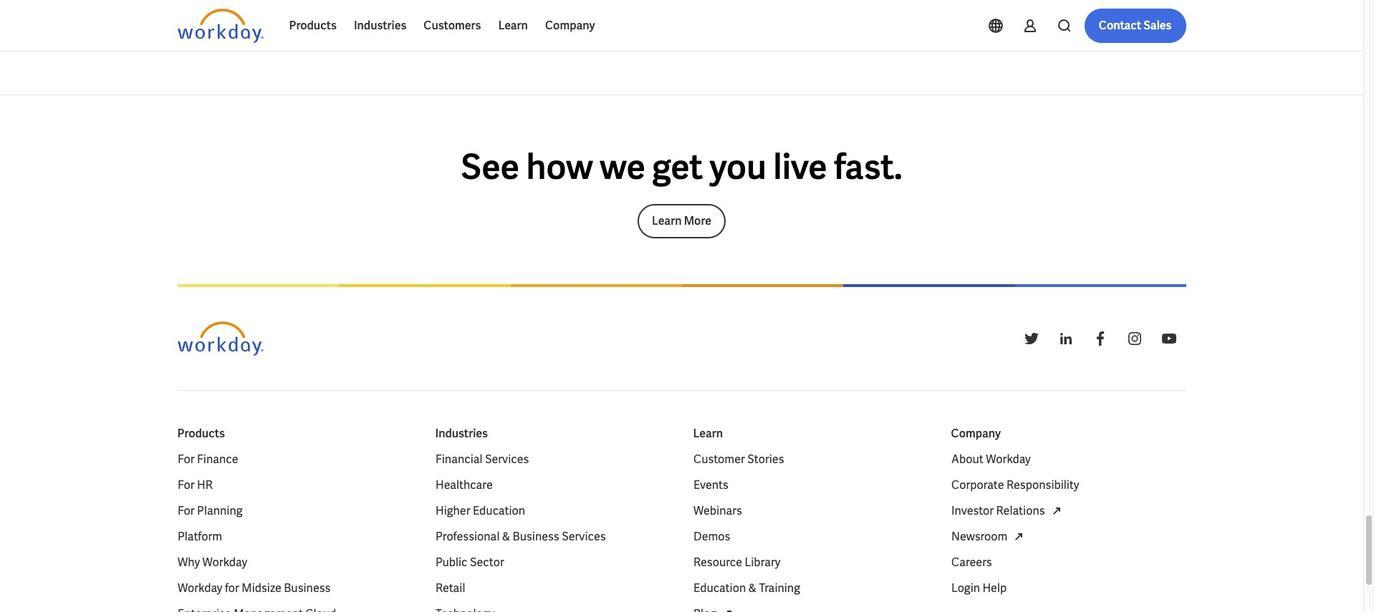 Task type: describe. For each thing, give the bounding box(es) containing it.
careers
[[951, 555, 992, 570]]

how
[[526, 144, 593, 189]]

customer stories link
[[693, 451, 784, 468]]

resource
[[693, 555, 742, 570]]

for hr link
[[177, 477, 212, 494]]

sector
[[470, 555, 504, 570]]

for finance
[[177, 452, 238, 467]]

corporate responsibility link
[[951, 477, 1079, 494]]

demo
[[236, 26, 267, 41]]

for for for planning
[[177, 503, 194, 518]]

investor
[[951, 503, 993, 518]]

professional
[[435, 529, 499, 544]]

why workday
[[177, 555, 247, 570]]

for finance link
[[177, 451, 238, 468]]

demos link
[[693, 528, 730, 546]]

see
[[461, 144, 519, 189]]

resource library link
[[693, 554, 780, 571]]

planning
[[197, 503, 242, 518]]

education & training
[[693, 581, 800, 596]]

help
[[982, 581, 1006, 596]]

list item for public sector
[[435, 606, 670, 613]]

public sector link
[[435, 554, 504, 571]]

finance
[[197, 452, 238, 467]]

1 horizontal spatial education
[[693, 581, 746, 596]]

login help link
[[951, 580, 1006, 597]]

go to instagram image
[[1126, 330, 1143, 347]]

webinars link
[[693, 503, 742, 520]]

contact sales link
[[1084, 9, 1186, 43]]

higher education link
[[435, 503, 525, 520]]

learn button
[[490, 9, 537, 43]]

company button
[[537, 9, 604, 43]]

for hr
[[177, 478, 212, 493]]

(3:30)
[[270, 26, 299, 41]]

hr
[[197, 478, 212, 493]]

& for professional
[[502, 529, 510, 544]]

0 vertical spatial business
[[512, 529, 559, 544]]

login help
[[951, 581, 1006, 596]]

see how we get you live fast.
[[461, 144, 902, 189]]

for
[[225, 581, 239, 596]]

sales
[[1144, 18, 1172, 33]]

workday for midsize business link
[[177, 580, 330, 597]]

newsroom link
[[951, 528, 1027, 546]]

2 vertical spatial workday
[[177, 581, 222, 596]]

about workday link
[[951, 451, 1030, 468]]

go to the homepage image for learn
[[177, 321, 263, 356]]

for for for hr
[[177, 478, 194, 493]]

learn more
[[652, 213, 711, 228]]

learn more link
[[638, 204, 726, 238]]

resource library
[[693, 555, 780, 570]]

2 vertical spatial opens in a new tab image
[[719, 606, 736, 613]]

watch demo (3:30)
[[200, 26, 299, 41]]

industries inside dropdown button
[[354, 18, 406, 33]]

platform link
[[177, 528, 222, 546]]

we
[[600, 144, 645, 189]]

contact
[[1099, 18, 1141, 33]]

1 horizontal spatial industries
[[435, 426, 488, 441]]

platform
[[177, 529, 222, 544]]

training
[[759, 581, 800, 596]]

customers
[[424, 18, 481, 33]]

for for for finance
[[177, 452, 194, 467]]

2 horizontal spatial learn
[[693, 426, 723, 441]]

for planning
[[177, 503, 242, 518]]



Task type: locate. For each thing, give the bounding box(es) containing it.
responsibility
[[1006, 478, 1079, 493]]

1 list item from the left
[[177, 606, 412, 613]]

investor relations
[[951, 503, 1045, 518]]

business
[[512, 529, 559, 544], [284, 581, 330, 596]]

0 vertical spatial &
[[502, 529, 510, 544]]

learn for learn more
[[652, 213, 682, 228]]

workday
[[986, 452, 1030, 467], [202, 555, 247, 570], [177, 581, 222, 596]]

products
[[289, 18, 337, 33], [177, 426, 225, 441]]

for down for hr link
[[177, 503, 194, 518]]

learn inside dropdown button
[[498, 18, 528, 33]]

login
[[951, 581, 980, 596]]

watch demo (3:30) link
[[177, 26, 299, 43]]

1 vertical spatial education
[[693, 581, 746, 596]]

workday for why workday
[[202, 555, 247, 570]]

higher
[[435, 503, 470, 518]]

1 vertical spatial products
[[177, 426, 225, 441]]

0 horizontal spatial industries
[[354, 18, 406, 33]]

1 horizontal spatial list item
[[435, 606, 670, 613]]

list containing for finance
[[177, 451, 412, 613]]

0 horizontal spatial products
[[177, 426, 225, 441]]

go to youtube image
[[1160, 330, 1177, 347]]

public
[[435, 555, 467, 570]]

1 horizontal spatial business
[[512, 529, 559, 544]]

get
[[652, 144, 703, 189]]

2 vertical spatial learn
[[693, 426, 723, 441]]

go to the homepage image for see how we get you live fast.
[[177, 9, 263, 43]]

financial services link
[[435, 451, 529, 468]]

company right learn dropdown button
[[545, 18, 595, 33]]

1 horizontal spatial services
[[561, 529, 605, 544]]

1 vertical spatial &
[[748, 581, 756, 596]]

0 horizontal spatial opens in a new tab image
[[719, 606, 736, 613]]

1 go to the homepage image from the top
[[177, 9, 263, 43]]

go to facebook image
[[1091, 330, 1109, 347]]

list containing financial services
[[435, 451, 670, 613]]

list item for why workday
[[177, 606, 412, 613]]

public sector
[[435, 555, 504, 570]]

0 horizontal spatial &
[[502, 529, 510, 544]]

& up sector
[[502, 529, 510, 544]]

fast.
[[834, 144, 902, 189]]

investor relations link
[[951, 503, 1065, 520]]

4 list from the left
[[951, 451, 1186, 597]]

workday for about workday
[[986, 452, 1030, 467]]

learn left the company dropdown button
[[498, 18, 528, 33]]

retail
[[435, 581, 465, 596]]

business down higher education link
[[512, 529, 559, 544]]

1 vertical spatial industries
[[435, 426, 488, 441]]

careers link
[[951, 554, 992, 571]]

list item
[[177, 606, 412, 613], [435, 606, 670, 613]]

contact sales
[[1099, 18, 1172, 33]]

0 vertical spatial for
[[177, 452, 194, 467]]

live
[[773, 144, 827, 189]]

&
[[502, 529, 510, 544], [748, 581, 756, 596]]

healthcare
[[435, 478, 492, 493]]

0 vertical spatial learn
[[498, 18, 528, 33]]

list for industries
[[435, 451, 670, 613]]

for
[[177, 452, 194, 467], [177, 478, 194, 493], [177, 503, 194, 518]]

0 horizontal spatial list item
[[177, 606, 412, 613]]

relations
[[996, 503, 1045, 518]]

list containing customer stories
[[693, 451, 928, 613]]

professional & business services link
[[435, 528, 605, 546]]

corporate
[[951, 478, 1004, 493]]

0 vertical spatial services
[[485, 452, 529, 467]]

0 vertical spatial products
[[289, 18, 337, 33]]

industries button
[[345, 9, 415, 43]]

you
[[710, 144, 766, 189]]

0 vertical spatial go to the homepage image
[[177, 9, 263, 43]]

workday for midsize business
[[177, 581, 330, 596]]

for planning link
[[177, 503, 242, 520]]

industries
[[354, 18, 406, 33], [435, 426, 488, 441]]

1 horizontal spatial learn
[[652, 213, 682, 228]]

learn for learn dropdown button
[[498, 18, 528, 33]]

higher education
[[435, 503, 525, 518]]

opens in a new tab image down education & training link on the bottom of page
[[719, 606, 736, 613]]

list for products
[[177, 451, 412, 613]]

0 vertical spatial company
[[545, 18, 595, 33]]

1 vertical spatial services
[[561, 529, 605, 544]]

& left training
[[748, 581, 756, 596]]

& for education
[[748, 581, 756, 596]]

workday down why
[[177, 581, 222, 596]]

2 list item from the left
[[435, 606, 670, 613]]

2 horizontal spatial opens in a new tab image
[[1047, 503, 1065, 520]]

corporate responsibility
[[951, 478, 1079, 493]]

industries right products dropdown button
[[354, 18, 406, 33]]

company up about at right
[[951, 426, 1001, 441]]

go to linkedin image
[[1057, 330, 1074, 347]]

1 horizontal spatial products
[[289, 18, 337, 33]]

opens in a new tab image
[[1047, 503, 1065, 520], [1010, 528, 1027, 546], [719, 606, 736, 613]]

1 vertical spatial opens in a new tab image
[[1010, 528, 1027, 546]]

workday up corporate responsibility at the bottom right
[[986, 452, 1030, 467]]

list containing about workday
[[951, 451, 1186, 597]]

1 vertical spatial learn
[[652, 213, 682, 228]]

financial
[[435, 452, 482, 467]]

2 go to the homepage image from the top
[[177, 321, 263, 356]]

0 horizontal spatial company
[[545, 18, 595, 33]]

2 vertical spatial for
[[177, 503, 194, 518]]

about
[[951, 452, 983, 467]]

education
[[472, 503, 525, 518], [693, 581, 746, 596]]

learn up customer
[[693, 426, 723, 441]]

learn left the more
[[652, 213, 682, 228]]

services
[[485, 452, 529, 467], [561, 529, 605, 544]]

go to the homepage image
[[177, 9, 263, 43], [177, 321, 263, 356]]

watch
[[200, 26, 234, 41]]

products button
[[280, 9, 345, 43]]

list for company
[[951, 451, 1186, 597]]

events
[[693, 478, 728, 493]]

0 horizontal spatial learn
[[498, 18, 528, 33]]

1 vertical spatial go to the homepage image
[[177, 321, 263, 356]]

professional & business services
[[435, 529, 605, 544]]

for up for hr
[[177, 452, 194, 467]]

0 vertical spatial workday
[[986, 452, 1030, 467]]

education up professional & business services
[[472, 503, 525, 518]]

products right "demo"
[[289, 18, 337, 33]]

learn
[[498, 18, 528, 33], [652, 213, 682, 228], [693, 426, 723, 441]]

1 horizontal spatial company
[[951, 426, 1001, 441]]

0 horizontal spatial business
[[284, 581, 330, 596]]

company inside dropdown button
[[545, 18, 595, 33]]

industries up financial
[[435, 426, 488, 441]]

3 for from the top
[[177, 503, 194, 518]]

& inside education & training link
[[748, 581, 756, 596]]

financial services
[[435, 452, 529, 467]]

opens in a new tab image down relations at the bottom
[[1010, 528, 1027, 546]]

0 horizontal spatial education
[[472, 503, 525, 518]]

go to twitter image
[[1023, 330, 1040, 347]]

newsroom
[[951, 529, 1007, 544]]

2 for from the top
[[177, 478, 194, 493]]

demos
[[693, 529, 730, 544]]

1 vertical spatial business
[[284, 581, 330, 596]]

1 horizontal spatial &
[[748, 581, 756, 596]]

products up for finance at left
[[177, 426, 225, 441]]

& inside professional & business services link
[[502, 529, 510, 544]]

customers button
[[415, 9, 490, 43]]

about workday
[[951, 452, 1030, 467]]

2 list from the left
[[435, 451, 670, 613]]

for left hr at the bottom
[[177, 478, 194, 493]]

why
[[177, 555, 200, 570]]

list
[[177, 451, 412, 613], [435, 451, 670, 613], [693, 451, 928, 613], [951, 451, 1186, 597]]

events link
[[693, 477, 728, 494]]

opens in a new tab image for newsroom
[[1010, 528, 1027, 546]]

opens in a new tab image for investor relations
[[1047, 503, 1065, 520]]

products inside dropdown button
[[289, 18, 337, 33]]

1 list from the left
[[177, 451, 412, 613]]

1 vertical spatial workday
[[202, 555, 247, 570]]

0 horizontal spatial services
[[485, 452, 529, 467]]

education & training link
[[693, 580, 800, 597]]

customer stories
[[693, 452, 784, 467]]

workday up for
[[202, 555, 247, 570]]

list for learn
[[693, 451, 928, 613]]

stories
[[747, 452, 784, 467]]

1 vertical spatial company
[[951, 426, 1001, 441]]

1 for from the top
[[177, 452, 194, 467]]

0 vertical spatial opens in a new tab image
[[1047, 503, 1065, 520]]

healthcare link
[[435, 477, 492, 494]]

midsize
[[241, 581, 281, 596]]

1 horizontal spatial opens in a new tab image
[[1010, 528, 1027, 546]]

opens in a new tab image down responsibility
[[1047, 503, 1065, 520]]

1 vertical spatial for
[[177, 478, 194, 493]]

3 list from the left
[[693, 451, 928, 613]]

retail link
[[435, 580, 465, 597]]

education down resource
[[693, 581, 746, 596]]

business right 'midsize'
[[284, 581, 330, 596]]

webinars
[[693, 503, 742, 518]]

0 vertical spatial industries
[[354, 18, 406, 33]]

why workday link
[[177, 554, 247, 571]]

customer
[[693, 452, 745, 467]]

more
[[684, 213, 711, 228]]

0 vertical spatial education
[[472, 503, 525, 518]]

library
[[744, 555, 780, 570]]



Task type: vqa. For each thing, say whether or not it's contained in the screenshot.
People-powered technology drives finance transformation to benefit Unum customers. in the bottom of the page
no



